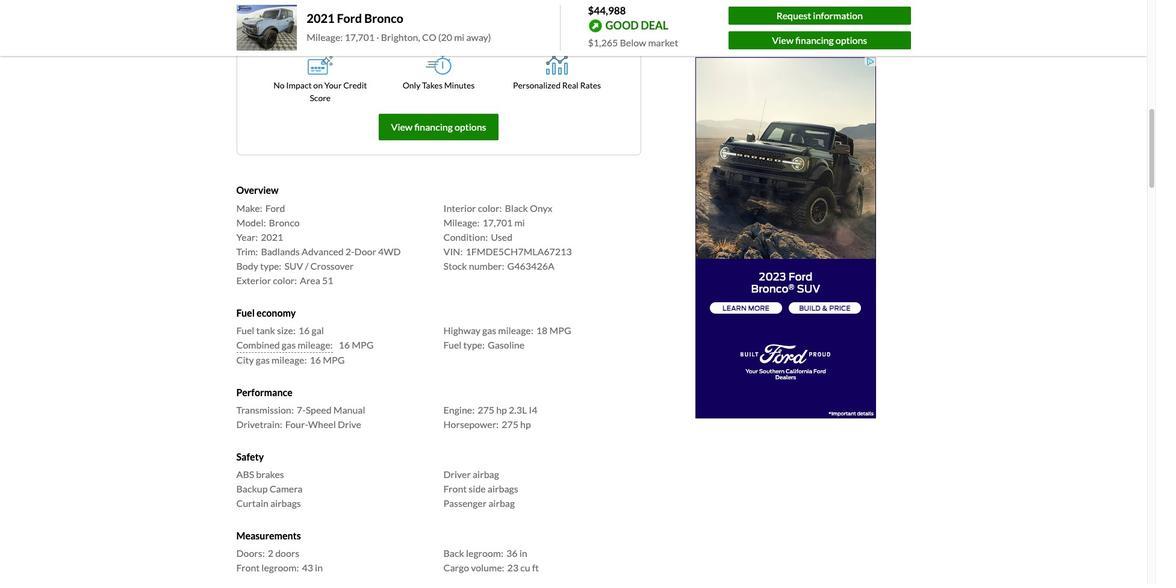 Task type: vqa. For each thing, say whether or not it's contained in the screenshot.


Task type: locate. For each thing, give the bounding box(es) containing it.
1 horizontal spatial 17,701
[[483, 217, 513, 228]]

0 vertical spatial 2021
[[307, 11, 335, 26]]

fuel tank size: 16 gal combined gas mileage: 16 mpg city gas mileage: 16 mpg
[[236, 325, 374, 366]]

1 vertical spatial hp
[[520, 419, 531, 430]]

hp left the 2.3l
[[496, 404, 507, 416]]

0 vertical spatial legroom:
[[466, 548, 504, 559]]

in right finance
[[432, 30, 441, 44]]

(20
[[438, 32, 452, 43]]

0 vertical spatial mileage:
[[498, 325, 534, 336]]

bronco
[[364, 11, 403, 26], [269, 217, 300, 228]]

1 horizontal spatial ford
[[337, 11, 362, 26]]

mpg
[[550, 325, 571, 336], [352, 339, 374, 350], [323, 354, 345, 366]]

0 horizontal spatial mileage:
[[307, 32, 343, 43]]

2 vertical spatial mpg
[[323, 354, 345, 366]]

bronco inside make: ford model: bronco year: 2021 trim: badlands advanced 2-door 4wd body type: suv / crossover exterior color: area 51
[[269, 217, 300, 228]]

0 vertical spatial hp
[[496, 404, 507, 416]]

0 horizontal spatial view
[[391, 121, 413, 133]]

1 vertical spatial bronco
[[269, 217, 300, 228]]

1 vertical spatial type:
[[464, 339, 485, 350]]

ford inside make: ford model: bronco year: 2021 trim: badlands advanced 2-door 4wd body type: suv / crossover exterior color: area 51
[[265, 202, 285, 214]]

1 vertical spatial view financing options
[[391, 121, 486, 133]]

brakes
[[256, 469, 284, 480]]

fuel up combined
[[236, 325, 254, 336]]

volume:
[[471, 562, 505, 574]]

financing
[[796, 34, 834, 46], [415, 121, 453, 133]]

type: down badlands
[[260, 260, 282, 271]]

0 horizontal spatial 2021
[[261, 231, 283, 243]]

number:
[[469, 260, 504, 271]]

color: left black
[[478, 202, 502, 214]]

finance
[[388, 30, 429, 44]]

fuel for fuel tank size: 16 gal combined gas mileage: 16 mpg city gas mileage: 16 mpg
[[236, 325, 254, 336]]

your
[[324, 80, 342, 91]]

area
[[300, 274, 320, 286]]

1 horizontal spatial gas
[[282, 339, 296, 350]]

co
[[422, 32, 436, 43]]

options down information
[[836, 34, 868, 46]]

0 vertical spatial ford
[[337, 11, 362, 26]]

1 vertical spatial 17,701
[[483, 217, 513, 228]]

1 horizontal spatial legroom:
[[466, 548, 504, 559]]

airbag up 'side' at the bottom of the page
[[473, 469, 499, 480]]

0 vertical spatial options
[[836, 34, 868, 46]]

0 vertical spatial view financing options
[[772, 34, 868, 46]]

front
[[444, 483, 467, 495], [236, 562, 260, 574]]

0 horizontal spatial front
[[236, 562, 260, 574]]

2021 up badlands
[[261, 231, 283, 243]]

0 horizontal spatial 17,701
[[345, 32, 375, 43]]

0 horizontal spatial bronco
[[269, 217, 300, 228]]

financing down takes
[[415, 121, 453, 133]]

view financing options button down the request information button on the right
[[729, 31, 911, 49]]

1 vertical spatial financing
[[415, 121, 453, 133]]

color:
[[478, 202, 502, 214], [273, 274, 297, 286]]

hp
[[496, 404, 507, 416], [520, 419, 531, 430]]

0 vertical spatial type:
[[260, 260, 282, 271]]

0 vertical spatial view financing options button
[[729, 31, 911, 49]]

in right 36
[[520, 548, 527, 559]]

view financing options down only takes minutes
[[391, 121, 486, 133]]

gas down combined
[[256, 354, 270, 366]]

engine: 275 hp 2.3l i4 horsepower: 275 hp
[[444, 404, 538, 430]]

0 vertical spatial color:
[[478, 202, 502, 214]]

no
[[274, 80, 285, 91]]

mileage: down interior in the left of the page
[[444, 217, 480, 228]]

23
[[508, 562, 519, 574]]

legroom: inside the "back legroom: 36 in cargo volume: 23 cu ft"
[[466, 548, 504, 559]]

legroom:
[[466, 548, 504, 559], [262, 562, 299, 574]]

1 horizontal spatial view financing options button
[[729, 31, 911, 49]]

in
[[432, 30, 441, 44], [520, 548, 527, 559], [315, 562, 323, 574]]

deal
[[641, 18, 669, 32]]

legroom: down doors
[[262, 562, 299, 574]]

mileage: down size:
[[272, 354, 307, 366]]

mpg inside highway gas mileage: 18 mpg fuel type: gasoline
[[550, 325, 571, 336]]

0 horizontal spatial color:
[[273, 274, 297, 286]]

0 vertical spatial gas
[[482, 325, 496, 336]]

$1,265
[[588, 36, 618, 48]]

1 vertical spatial color:
[[273, 274, 297, 286]]

doors:
[[236, 548, 265, 559]]

legroom: inside doors: 2 doors front legroom: 43 in
[[262, 562, 299, 574]]

performance
[[236, 387, 293, 398]]

0 horizontal spatial gas
[[256, 354, 270, 366]]

2 horizontal spatial mpg
[[550, 325, 571, 336]]

1 horizontal spatial bronco
[[364, 11, 403, 26]]

front down driver
[[444, 483, 467, 495]]

2021 right 2021 ford bronco 'image'
[[307, 11, 335, 26]]

mileage:
[[307, 32, 343, 43], [444, 217, 480, 228]]

chevron right image
[[815, 27, 822, 41]]

1 vertical spatial 275
[[502, 419, 519, 430]]

type:
[[260, 260, 282, 271], [464, 339, 485, 350]]

color: inside make: ford model: bronco year: 2021 trim: badlands advanced 2-door 4wd body type: suv / crossover exterior color: area 51
[[273, 274, 297, 286]]

16
[[299, 325, 310, 336], [339, 339, 350, 350], [310, 354, 321, 366]]

0 vertical spatial bronco
[[364, 11, 403, 26]]

view financing options down the request information button on the right
[[772, 34, 868, 46]]

legroom: up volume:
[[466, 548, 504, 559]]

suv
[[285, 260, 303, 271]]

0 vertical spatial in
[[432, 30, 441, 44]]

1 horizontal spatial airbags
[[488, 483, 518, 495]]

0 horizontal spatial mpg
[[323, 354, 345, 366]]

1 vertical spatial 2021
[[261, 231, 283, 243]]

1 vertical spatial mileage:
[[444, 217, 480, 228]]

bronco up badlands
[[269, 217, 300, 228]]

financing down the request information button on the right
[[796, 34, 834, 46]]

1 vertical spatial options
[[455, 121, 486, 133]]

0 horizontal spatial ford
[[265, 202, 285, 214]]

exterior
[[236, 274, 271, 286]]

0 horizontal spatial financing
[[415, 121, 453, 133]]

1 horizontal spatial color:
[[478, 202, 502, 214]]

mileage: down gal
[[298, 339, 333, 350]]

1 horizontal spatial front
[[444, 483, 467, 495]]

options
[[836, 34, 868, 46], [455, 121, 486, 133]]

fuel
[[236, 307, 255, 318], [236, 325, 254, 336], [444, 339, 462, 350]]

2.3l
[[509, 404, 527, 416]]

mi right (20
[[454, 32, 465, 43]]

0 vertical spatial mileage:
[[307, 32, 343, 43]]

0 vertical spatial 17,701
[[345, 32, 375, 43]]

1 horizontal spatial 2021
[[307, 11, 335, 26]]

1 vertical spatial 16
[[339, 339, 350, 350]]

request information button
[[729, 7, 911, 25]]

fuel inside 'fuel tank size: 16 gal combined gas mileage: 16 mpg city gas mileage: 16 mpg'
[[236, 325, 254, 336]]

2 vertical spatial fuel
[[444, 339, 462, 350]]

view down the only
[[391, 121, 413, 133]]

make:
[[236, 202, 262, 214]]

credit
[[343, 80, 367, 91]]

2 horizontal spatial in
[[520, 548, 527, 559]]

doors
[[275, 548, 300, 559]]

0 horizontal spatial airbags
[[270, 498, 301, 509]]

color: down suv
[[273, 274, 297, 286]]

airbags right 'side' at the bottom of the page
[[488, 483, 518, 495]]

chevron left image
[[750, 27, 757, 41]]

gas up gasoline
[[482, 325, 496, 336]]

275 down the 2.3l
[[502, 419, 519, 430]]

1 horizontal spatial mpg
[[352, 339, 374, 350]]

hp down i4
[[520, 419, 531, 430]]

gas down size:
[[282, 339, 296, 350]]

1 horizontal spatial mileage:
[[444, 217, 480, 228]]

options down minutes
[[455, 121, 486, 133]]

1 vertical spatial ford
[[265, 202, 285, 214]]

1 horizontal spatial mi
[[515, 217, 525, 228]]

on
[[313, 80, 323, 91]]

transmission: 7-speed manual drivetrain: four-wheel drive
[[236, 404, 365, 430]]

2021 ford bronco image
[[236, 5, 297, 51]]

0 vertical spatial mpg
[[550, 325, 571, 336]]

back legroom: 36 in cargo volume: 23 cu ft
[[444, 548, 539, 574]]

2 horizontal spatial gas
[[482, 325, 496, 336]]

0 horizontal spatial mi
[[454, 32, 465, 43]]

4wd
[[378, 246, 401, 257]]

view down "request"
[[772, 34, 794, 46]]

17,701 up used
[[483, 217, 513, 228]]

1 vertical spatial airbags
[[270, 498, 301, 509]]

2 vertical spatial 16
[[310, 354, 321, 366]]

0 horizontal spatial 275
[[478, 404, 495, 416]]

1 vertical spatial front
[[236, 562, 260, 574]]

color: inside interior color: black onyx mileage: 17,701 mi condition: used vin: 1fmde5ch7mla67213 stock number: g463426a
[[478, 202, 502, 214]]

1 vertical spatial view
[[391, 121, 413, 133]]

0 vertical spatial financing
[[796, 34, 834, 46]]

view financing options button
[[729, 31, 911, 49], [379, 114, 499, 141]]

1 horizontal spatial options
[[836, 34, 868, 46]]

in right 43
[[315, 562, 323, 574]]

mileage: inside 2021 ford bronco mileage: 17,701 · brighton, co (20 mi away)
[[307, 32, 343, 43]]

request
[[777, 10, 811, 21]]

passenger
[[444, 498, 487, 509]]

mi
[[454, 32, 465, 43], [515, 217, 525, 228]]

bronco up ·
[[364, 11, 403, 26]]

0 horizontal spatial type:
[[260, 260, 282, 271]]

1 vertical spatial fuel
[[236, 325, 254, 336]]

gas
[[482, 325, 496, 336], [282, 339, 296, 350], [256, 354, 270, 366]]

275 up horsepower: on the left bottom of page
[[478, 404, 495, 416]]

airbags down "camera"
[[270, 498, 301, 509]]

0 horizontal spatial options
[[455, 121, 486, 133]]

0 vertical spatial mi
[[454, 32, 465, 43]]

score
[[310, 93, 331, 103]]

fuel left economy
[[236, 307, 255, 318]]

engine:
[[444, 404, 475, 416]]

0 vertical spatial airbags
[[488, 483, 518, 495]]

safety
[[236, 451, 264, 463]]

1 horizontal spatial view
[[772, 34, 794, 46]]

1 vertical spatial airbag
[[489, 498, 515, 509]]

0 vertical spatial 16
[[299, 325, 310, 336]]

horsepower:
[[444, 419, 499, 430]]

view financing options button down only takes minutes
[[379, 114, 499, 141]]

2021 ford bronco mileage: 17,701 · brighton, co (20 mi away)
[[307, 11, 491, 43]]

mi inside 2021 ford bronco mileage: 17,701 · brighton, co (20 mi away)
[[454, 32, 465, 43]]

275
[[478, 404, 495, 416], [502, 419, 519, 430]]

$1,265 below market
[[588, 36, 678, 48]]

0 horizontal spatial view financing options button
[[379, 114, 499, 141]]

1 horizontal spatial view financing options
[[772, 34, 868, 46]]

drivetrain:
[[236, 419, 282, 430]]

0 vertical spatial fuel
[[236, 307, 255, 318]]

type: down highway
[[464, 339, 485, 350]]

17,701 left ·
[[345, 32, 375, 43]]

2 vertical spatial in
[[315, 562, 323, 574]]

mileage: up gasoline
[[498, 325, 534, 336]]

rates
[[580, 80, 601, 91]]

view financing options
[[772, 34, 868, 46], [391, 121, 486, 133]]

market
[[648, 36, 678, 48]]

1 vertical spatial legroom:
[[262, 562, 299, 574]]

airbag right passenger
[[489, 498, 515, 509]]

0 vertical spatial front
[[444, 483, 467, 495]]

1 horizontal spatial type:
[[464, 339, 485, 350]]

front down doors:
[[236, 562, 260, 574]]

0 horizontal spatial legroom:
[[262, 562, 299, 574]]

fuel for fuel economy
[[236, 307, 255, 318]]

/
[[305, 260, 309, 271]]

mileage: up on
[[307, 32, 343, 43]]

g463426a
[[507, 260, 555, 271]]

·
[[377, 32, 379, 43]]

2021
[[307, 11, 335, 26], [261, 231, 283, 243]]

fuel down highway
[[444, 339, 462, 350]]

0 horizontal spatial in
[[315, 562, 323, 574]]

ford inside 2021 ford bronco mileage: 17,701 · brighton, co (20 mi away)
[[337, 11, 362, 26]]

type: inside make: ford model: bronco year: 2021 trim: badlands advanced 2-door 4wd body type: suv / crossover exterior color: area 51
[[260, 260, 282, 271]]

speed
[[306, 404, 332, 416]]

mi down black
[[515, 217, 525, 228]]

0 horizontal spatial view financing options
[[391, 121, 486, 133]]

1 vertical spatial mi
[[515, 217, 525, 228]]

measurements
[[236, 530, 301, 542]]



Task type: describe. For each thing, give the bounding box(es) containing it.
highway gas mileage: 18 mpg fuel type: gasoline
[[444, 325, 571, 350]]

2 vertical spatial gas
[[256, 354, 270, 366]]

0 horizontal spatial hp
[[496, 404, 507, 416]]

43
[[302, 562, 313, 574]]

abs brakes backup camera curtain airbags
[[236, 469, 303, 509]]

cargo
[[444, 562, 469, 574]]

ford for bronco
[[337, 11, 362, 26]]

1 horizontal spatial 275
[[502, 419, 519, 430]]

front inside driver airbag front side airbags passenger airbag
[[444, 483, 467, 495]]

away)
[[467, 32, 491, 43]]

advertisement region
[[695, 57, 876, 418]]

year:
[[236, 231, 258, 243]]

mi inside interior color: black onyx mileage: 17,701 mi condition: used vin: 1fmde5ch7mla67213 stock number: g463426a
[[515, 217, 525, 228]]

only takes minutes
[[403, 80, 475, 91]]

2-
[[346, 246, 355, 257]]

highway
[[444, 325, 481, 336]]

four-
[[285, 419, 308, 430]]

cu
[[521, 562, 530, 574]]

36
[[507, 548, 518, 559]]

0 vertical spatial view
[[772, 34, 794, 46]]

transmission:
[[236, 404, 294, 416]]

fuel economy
[[236, 307, 296, 318]]

ford for model:
[[265, 202, 285, 214]]

request information
[[777, 10, 863, 21]]

interior color: black onyx mileage: 17,701 mi condition: used vin: 1fmde5ch7mla67213 stock number: g463426a
[[444, 202, 572, 271]]

back
[[444, 548, 464, 559]]

0 vertical spatial airbag
[[473, 469, 499, 480]]

interior
[[444, 202, 476, 214]]

mileage: inside highway gas mileage: 18 mpg fuel type: gasoline
[[498, 325, 534, 336]]

make: ford model: bronco year: 2021 trim: badlands advanced 2-door 4wd body type: suv / crossover exterior color: area 51
[[236, 202, 401, 286]]

bronco inside 2021 ford bronco mileage: 17,701 · brighton, co (20 mi away)
[[364, 11, 403, 26]]

51
[[322, 274, 333, 286]]

ft
[[532, 562, 539, 574]]

17,701 inside interior color: black onyx mileage: 17,701 mi condition: used vin: 1fmde5ch7mla67213 stock number: g463426a
[[483, 217, 513, 228]]

2
[[268, 548, 273, 559]]

1 horizontal spatial in
[[432, 30, 441, 44]]

good
[[606, 18, 639, 32]]

airbags inside abs brakes backup camera curtain airbags
[[270, 498, 301, 509]]

overview
[[236, 185, 279, 196]]

minutes
[[444, 80, 475, 91]]

door
[[355, 246, 376, 257]]

wheel
[[308, 419, 336, 430]]

1 vertical spatial mileage:
[[298, 339, 333, 350]]

2021 inside make: ford model: bronco year: 2021 trim: badlands advanced 2-door 4wd body type: suv / crossover exterior color: area 51
[[261, 231, 283, 243]]

onyx
[[530, 202, 553, 214]]

1 vertical spatial mpg
[[352, 339, 374, 350]]

gasoline
[[488, 339, 525, 350]]

badlands
[[261, 246, 300, 257]]

advanced
[[302, 246, 344, 257]]

2 vertical spatial mileage:
[[272, 354, 307, 366]]

1 horizontal spatial financing
[[796, 34, 834, 46]]

1fmde5ch7mla67213
[[466, 246, 572, 257]]

$44,988
[[588, 4, 626, 17]]

information
[[813, 10, 863, 21]]

personalized real rates
[[513, 80, 601, 91]]

driver airbag front side airbags passenger airbag
[[444, 469, 518, 509]]

tank
[[256, 325, 275, 336]]

in inside doors: 2 doors front legroom: 43 in
[[315, 562, 323, 574]]

in inside the "back legroom: 36 in cargo volume: 23 cu ft"
[[520, 548, 527, 559]]

finance in advance
[[388, 30, 490, 44]]

1 vertical spatial gas
[[282, 339, 296, 350]]

stock
[[444, 260, 467, 271]]

backup
[[236, 483, 268, 495]]

i4
[[529, 404, 538, 416]]

personalized
[[513, 80, 561, 91]]

impact
[[286, 80, 312, 91]]

only
[[403, 80, 421, 91]]

used
[[491, 231, 513, 243]]

18
[[537, 325, 548, 336]]

fuel inside highway gas mileage: 18 mpg fuel type: gasoline
[[444, 339, 462, 350]]

vin:
[[444, 246, 463, 257]]

17,701 inside 2021 ford bronco mileage: 17,701 · brighton, co (20 mi away)
[[345, 32, 375, 43]]

black
[[505, 202, 528, 214]]

front inside doors: 2 doors front legroom: 43 in
[[236, 562, 260, 574]]

economy
[[257, 307, 296, 318]]

size:
[[277, 325, 296, 336]]

side
[[469, 483, 486, 495]]

drive
[[338, 419, 361, 430]]

1 horizontal spatial hp
[[520, 419, 531, 430]]

trim:
[[236, 246, 258, 257]]

mileage: inside interior color: black onyx mileage: 17,701 mi condition: used vin: 1fmde5ch7mla67213 stock number: g463426a
[[444, 217, 480, 228]]

takes
[[422, 80, 443, 91]]

doors: 2 doors front legroom: 43 in
[[236, 548, 323, 574]]

camera
[[270, 483, 303, 495]]

brighton,
[[381, 32, 420, 43]]

1 vertical spatial view financing options button
[[379, 114, 499, 141]]

advance
[[444, 30, 490, 44]]

airbags inside driver airbag front side airbags passenger airbag
[[488, 483, 518, 495]]

no impact on your credit score
[[274, 80, 367, 103]]

type: inside highway gas mileage: 18 mpg fuel type: gasoline
[[464, 339, 485, 350]]

combined
[[236, 339, 280, 350]]

driver
[[444, 469, 471, 480]]

7-
[[297, 404, 306, 416]]

0 vertical spatial 275
[[478, 404, 495, 416]]

gas inside highway gas mileage: 18 mpg fuel type: gasoline
[[482, 325, 496, 336]]

model:
[[236, 217, 266, 228]]

2021 inside 2021 ford bronco mileage: 17,701 · brighton, co (20 mi away)
[[307, 11, 335, 26]]

good deal
[[606, 18, 669, 32]]

below
[[620, 36, 647, 48]]

city
[[236, 354, 254, 366]]

curtain
[[236, 498, 269, 509]]



